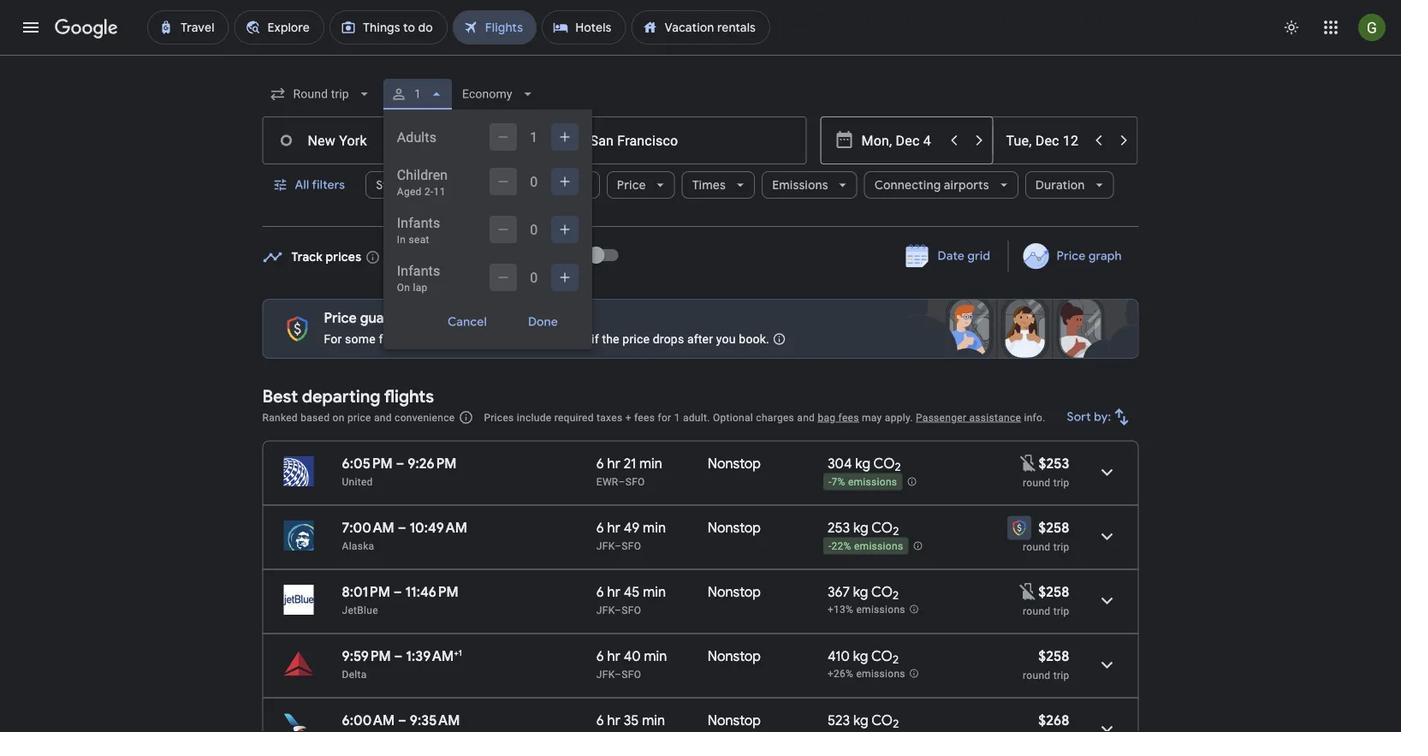 Task type: describe. For each thing, give the bounding box(es) containing it.
adult.
[[683, 411, 710, 423]]

prices
[[484, 411, 514, 423]]

1 inside 9:59 pm – 1:39 am + 1
[[459, 647, 462, 658]]

new
[[441, 314, 463, 325]]

any dates
[[522, 250, 579, 265]]

– inside the 7:00 am – 10:49 am alaska
[[398, 519, 406, 537]]

6 for 6 hr 45 min
[[597, 583, 604, 601]]

dec
[[391, 250, 413, 265]]

Arrival time: 9:35 AM. text field
[[410, 712, 460, 729]]

nonstop for 6 hr 49 min
[[708, 519, 761, 537]]

cancel
[[448, 314, 487, 330]]

round trip for 367
[[1023, 605, 1070, 617]]

co for 367
[[872, 583, 893, 601]]

410
[[828, 647, 850, 665]]

Arrival time: 10:49 AM. text field
[[410, 519, 468, 537]]

trip for 367
[[1054, 605, 1070, 617]]

1:39 am
[[406, 647, 454, 665]]

co for 523
[[872, 712, 893, 729]]

aged
[[397, 186, 422, 198]]

passenger assistance button
[[916, 411, 1022, 423]]

nonstop flight. element for 6 hr 21 min
[[708, 455, 761, 475]]

price graph button
[[1012, 241, 1136, 271]]

nonstop flight. element for 6 hr 49 min
[[708, 519, 761, 539]]

Departure time: 8:01 PM. text field
[[342, 583, 390, 601]]

$258 inside $258 round trip
[[1039, 647, 1070, 665]]

ranked based on price and convenience
[[262, 411, 455, 423]]

$253
[[1039, 455, 1070, 472]]

filters
[[312, 177, 345, 193]]

1 inside number of passengers dialog
[[530, 129, 538, 145]]

– left '1:39 am'
[[394, 647, 403, 665]]

1 right for
[[675, 411, 681, 423]]

flight details. leaves john f. kennedy international airport at 9:59 pm on monday, december 4 and arrives at san francisco international airport at 1:39 am on tuesday, december 5. image
[[1087, 644, 1128, 686]]

swap origin and destination. image
[[525, 130, 545, 151]]

co for 304
[[874, 455, 895, 472]]

nonstop flight. element for 6 hr 40 min
[[708, 647, 761, 668]]

nonstop for 6 hr 40 min
[[708, 647, 761, 665]]

1 horizontal spatial +
[[626, 411, 632, 423]]

difference
[[533, 332, 589, 346]]

track prices
[[292, 250, 362, 265]]

leaves john f. kennedy international airport at 6:00 am on monday, december 4 and arrives at san francisco international airport at 9:35 am on monday, december 4. element
[[342, 712, 460, 729]]

hr for 49
[[608, 519, 621, 537]]

leaves john f. kennedy international airport at 7:00 am on monday, december 4 and arrives at san francisco international airport at 10:49 am on monday, december 4. element
[[342, 519, 468, 537]]

304 kg co 2
[[828, 455, 901, 475]]

9:59 pm – 1:39 am + 1
[[342, 647, 462, 665]]

trip for 253
[[1054, 541, 1070, 553]]

7%
[[832, 476, 846, 488]]

any
[[522, 250, 544, 265]]

6 hr 40 min jfk – sfo
[[597, 647, 667, 680]]

1 258 us dollars text field from the top
[[1039, 519, 1070, 537]]

2 258 us dollars text field from the top
[[1039, 647, 1070, 665]]

jetblue
[[342, 604, 378, 616]]

bags
[[543, 177, 571, 193]]

1 and from the left
[[374, 411, 392, 423]]

cancel button
[[427, 308, 508, 336]]

35
[[624, 712, 639, 729]]

– inside 6 hr 45 min jfk – sfo
[[615, 604, 622, 616]]

ewr
[[597, 476, 619, 488]]

kg for 523
[[854, 712, 869, 729]]

flights
[[384, 385, 434, 407]]

all filters
[[295, 177, 345, 193]]

8:01 pm
[[342, 583, 390, 601]]

523
[[828, 712, 851, 729]]

sfo for 49
[[622, 540, 642, 552]]

kg for 253
[[854, 519, 869, 537]]

0 vertical spatial price
[[623, 332, 650, 346]]

2 for 253
[[893, 524, 899, 539]]

google
[[419, 332, 458, 346]]

learn more about price guarantee image
[[759, 318, 800, 359]]

6 for 6 hr 40 min
[[597, 647, 604, 665]]

- for 253
[[829, 541, 832, 553]]

children aged 2-11
[[397, 167, 448, 198]]

- for 304
[[829, 476, 832, 488]]

passenger
[[916, 411, 967, 423]]

2 for 410
[[893, 653, 899, 667]]

253 US dollars text field
[[1039, 455, 1070, 472]]

track
[[292, 250, 323, 265]]

find the best price region
[[262, 235, 1139, 285]]

total duration 6 hr 35 min. element
[[597, 712, 708, 732]]

jfk for 6 hr 40 min
[[597, 668, 615, 680]]

trip inside $258 round trip
[[1054, 669, 1070, 681]]

$268
[[1039, 712, 1070, 729]]

367
[[828, 583, 850, 601]]

sort by: button
[[1061, 396, 1139, 438]]

on
[[397, 282, 410, 294]]

if
[[592, 332, 599, 346]]

-7% emissions
[[829, 476, 898, 488]]

0 for infants on lap
[[530, 269, 538, 286]]

hr for 45
[[608, 583, 621, 601]]

flight details. leaves john f. kennedy international airport at 8:01 pm on monday, december 4 and arrives at san francisco international airport at 11:46 pm on monday, december 4. image
[[1087, 580, 1128, 621]]

Return text field
[[1007, 117, 1085, 164]]

include
[[517, 411, 552, 423]]

$258 for 253
[[1039, 519, 1070, 537]]

410 kg co 2
[[828, 647, 899, 667]]

infants on lap
[[397, 262, 440, 294]]

guarantee
[[360, 310, 426, 327]]

6:05 pm
[[342, 455, 393, 472]]

date
[[938, 248, 965, 264]]

stops button
[[366, 164, 437, 206]]

pays
[[461, 332, 487, 346]]

8:01 pm – 11:46 pm jetblue
[[342, 583, 459, 616]]

6:00 am
[[342, 712, 395, 729]]

6 hr 35 min
[[597, 712, 666, 729]]

6 hr 49 min jfk – sfo
[[597, 519, 666, 552]]

flight details. leaves newark liberty international airport at 6:05 pm on monday, december 4 and arrives at san francisco international airport at 9:26 pm on monday, december 4. image
[[1087, 452, 1128, 493]]

2 for 304
[[895, 460, 901, 475]]

may
[[862, 411, 883, 423]]

total duration 6 hr 49 min. element
[[597, 519, 708, 539]]

11
[[434, 186, 446, 198]]

emissions down 253 kg co 2
[[855, 541, 904, 553]]

emissions down 410 kg co 2
[[857, 668, 906, 680]]

0 for infants in seat
[[530, 221, 538, 238]]

6:05 pm – 9:26 pm united
[[342, 455, 457, 488]]

graph
[[1089, 248, 1122, 264]]

+26%
[[828, 668, 854, 680]]

prices
[[326, 250, 362, 265]]

1 the from the left
[[513, 332, 530, 346]]

by:
[[1095, 409, 1112, 425]]

1 fees from the left
[[635, 411, 655, 423]]

367 kg co 2
[[828, 583, 899, 603]]

253
[[828, 519, 851, 537]]

flight details. leaves john f. kennedy international airport at 6:00 am on monday, december 4 and arrives at san francisco international airport at 9:35 am on monday, december 4. image
[[1087, 709, 1128, 732]]

6:00 am – 9:35 am
[[342, 712, 460, 729]]

total duration 6 hr 21 min. element
[[597, 455, 708, 475]]

round for 367
[[1023, 605, 1051, 617]]

min for 6 hr 49 min
[[643, 519, 666, 537]]

none search field containing adults
[[262, 74, 1139, 349]]

lap
[[413, 282, 428, 294]]

all filters button
[[262, 164, 359, 206]]

258 US dollars text field
[[1039, 583, 1070, 601]]

children
[[397, 167, 448, 183]]



Task type: locate. For each thing, give the bounding box(es) containing it.
– down 21
[[619, 476, 626, 488]]

2 infants from the top
[[397, 262, 440, 279]]

3 trip from the top
[[1054, 605, 1070, 617]]

sfo down 45
[[622, 604, 642, 616]]

2 vertical spatial 0
[[530, 269, 538, 286]]

hr left 45
[[608, 583, 621, 601]]

2 nonstop from the top
[[708, 519, 761, 537]]

3 $258 from the top
[[1039, 647, 1070, 665]]

round for 304
[[1023, 477, 1051, 489]]

0
[[530, 173, 538, 190], [530, 221, 538, 238], [530, 269, 538, 286]]

0 vertical spatial infants
[[397, 215, 440, 231]]

min right 45
[[643, 583, 666, 601]]

+26% emissions
[[828, 668, 906, 680]]

co up the -7% emissions
[[874, 455, 895, 472]]

3 jfk from the top
[[597, 668, 615, 680]]

the
[[513, 332, 530, 346], [602, 332, 620, 346]]

4 – 12
[[416, 250, 447, 265]]

emissions down 304 kg co 2
[[849, 476, 898, 488]]

you right pays
[[490, 332, 510, 346]]

3 round trip from the top
[[1023, 605, 1070, 617]]

– right 8:01 pm
[[394, 583, 402, 601]]

268 US dollars text field
[[1039, 712, 1070, 729]]

sfo inside the 6 hr 40 min jfk – sfo
[[622, 668, 642, 680]]

nonstop
[[708, 455, 761, 472], [708, 519, 761, 537], [708, 583, 761, 601], [708, 647, 761, 665], [708, 712, 761, 729]]

6 inside 6 hr 45 min jfk – sfo
[[597, 583, 604, 601]]

for
[[324, 332, 342, 346]]

jfk inside the 6 hr 49 min jfk – sfo
[[597, 540, 615, 552]]

1 vertical spatial 0
[[530, 221, 538, 238]]

1 right '1:39 am'
[[459, 647, 462, 658]]

kg up the -7% emissions
[[856, 455, 871, 472]]

hr for 21
[[608, 455, 621, 472]]

hr
[[608, 455, 621, 472], [608, 519, 621, 537], [608, 583, 621, 601], [608, 647, 621, 665], [608, 712, 621, 729]]

price for price graph
[[1057, 248, 1086, 264]]

connecting
[[875, 177, 941, 193]]

1 6 from the top
[[597, 455, 604, 472]]

0 for children aged 2-11
[[530, 173, 538, 190]]

- down 253
[[829, 541, 832, 553]]

0 horizontal spatial you
[[490, 332, 510, 346]]

– down total duration 6 hr 45 min. element
[[615, 604, 622, 616]]

learn more about ranking image
[[458, 410, 474, 425]]

seat
[[409, 234, 430, 246]]

2 hr from the top
[[608, 519, 621, 537]]

grid
[[968, 248, 991, 264]]

1 vertical spatial -
[[829, 541, 832, 553]]

hr left 21
[[608, 455, 621, 472]]

round inside $258 round trip
[[1023, 669, 1051, 681]]

2 the from the left
[[602, 332, 620, 346]]

infants for infants on lap
[[397, 262, 440, 279]]

1 horizontal spatial price
[[623, 332, 650, 346]]

sort
[[1068, 409, 1092, 425]]

sfo inside 6 hr 21 min ewr – sfo
[[626, 476, 645, 488]]

total duration 6 hr 40 min. element
[[597, 647, 708, 668]]

min right 21
[[640, 455, 663, 472]]

round trip for 304
[[1023, 477, 1070, 489]]

6 inside the 6 hr 49 min jfk – sfo
[[597, 519, 604, 537]]

optional
[[713, 411, 754, 423]]

co inside 410 kg co 2
[[872, 647, 893, 665]]

times button
[[682, 164, 755, 206]]

kg right 523
[[854, 712, 869, 729]]

253 kg co 2
[[828, 519, 899, 539]]

Departure text field
[[862, 117, 941, 164]]

jfk for 6 hr 45 min
[[597, 604, 615, 616]]

5 nonstop flight. element from the top
[[708, 712, 761, 732]]

1 - from the top
[[829, 476, 832, 488]]

min for 6 hr 21 min
[[640, 455, 663, 472]]

3 6 from the top
[[597, 583, 604, 601]]

co inside 253 kg co 2
[[872, 519, 893, 537]]

1 horizontal spatial and
[[798, 411, 815, 423]]

2 0 from the top
[[530, 221, 538, 238]]

co inside 523 kg co 2
[[872, 712, 893, 729]]

fees right bag
[[839, 411, 860, 423]]

1 vertical spatial price
[[348, 411, 371, 423]]

3 hr from the top
[[608, 583, 621, 601]]

5 6 from the top
[[597, 712, 604, 729]]

jfk
[[597, 540, 615, 552], [597, 604, 615, 616], [597, 668, 615, 680]]

New feature text field
[[433, 310, 470, 327]]

dates
[[547, 250, 579, 265]]

2 vertical spatial $258
[[1039, 647, 1070, 665]]

co
[[874, 455, 895, 472], [872, 519, 893, 537], [872, 583, 893, 601], [872, 647, 893, 665], [872, 712, 893, 729]]

2 up +13% emissions
[[893, 588, 899, 603]]

0 up 'any'
[[530, 221, 538, 238]]

price left drops
[[623, 332, 650, 346]]

5 nonstop from the top
[[708, 712, 761, 729]]

co for 253
[[872, 519, 893, 537]]

kg inside 410 kg co 2
[[854, 647, 869, 665]]

2 for 523
[[893, 717, 899, 731]]

times
[[693, 177, 726, 193]]

1 round from the top
[[1023, 477, 1051, 489]]

kg for 410
[[854, 647, 869, 665]]

sfo inside the 6 hr 49 min jfk – sfo
[[622, 540, 642, 552]]

and
[[374, 411, 392, 423], [798, 411, 815, 423]]

– down total duration 6 hr 49 min. element
[[615, 540, 622, 552]]

this price for this flight doesn't include overhead bin access. if you need a carry-on bag, use the bags filter to update prices. image down assistance
[[1019, 453, 1039, 473]]

trip
[[1054, 477, 1070, 489], [1054, 541, 1070, 553], [1054, 605, 1070, 617], [1054, 669, 1070, 681]]

22%
[[832, 541, 852, 553]]

0 vertical spatial this price for this flight doesn't include overhead bin access. if you need a carry-on bag, use the bags filter to update prices. image
[[1019, 453, 1039, 473]]

best
[[262, 385, 298, 407]]

price right bags popup button
[[617, 177, 646, 193]]

0 horizontal spatial price
[[324, 310, 357, 327]]

round down 258 us dollars text field
[[1023, 605, 1051, 617]]

1 round trip from the top
[[1023, 477, 1070, 489]]

infants for infants in seat
[[397, 215, 440, 231]]

duration
[[1036, 177, 1085, 193]]

hr for 35
[[608, 712, 621, 729]]

1 0 from the top
[[530, 173, 538, 190]]

– inside 8:01 pm – 11:46 pm jetblue
[[394, 583, 402, 601]]

and left bag
[[798, 411, 815, 423]]

prices include required taxes + fees for 1 adult. optional charges and bag fees may apply. passenger assistance
[[484, 411, 1022, 423]]

trip down 258 us dollars text field
[[1054, 605, 1070, 617]]

trip for 304
[[1054, 477, 1070, 489]]

1 horizontal spatial fees
[[839, 411, 860, 423]]

hr inside the 6 hr 40 min jfk – sfo
[[608, 647, 621, 665]]

1 infants from the top
[[397, 215, 440, 231]]

price inside price graph button
[[1057, 248, 1086, 264]]

co for 410
[[872, 647, 893, 665]]

– down total duration 6 hr 40 min. element
[[615, 668, 622, 680]]

1 horizontal spatial you
[[717, 332, 736, 346]]

hr inside 6 hr 21 min ewr – sfo
[[608, 455, 621, 472]]

dec 4 – 12
[[391, 250, 447, 265]]

co up +13% emissions
[[872, 583, 893, 601]]

you
[[490, 332, 510, 346], [717, 332, 736, 346]]

jfk down total duration 6 hr 45 min. element
[[597, 604, 615, 616]]

min for 6 hr 45 min
[[643, 583, 666, 601]]

$258 left flight details. leaves john f. kennedy international airport at 8:01 pm on monday, december 4 and arrives at san francisco international airport at 11:46 pm on monday, december 4. icon
[[1039, 583, 1070, 601]]

min inside the 6 hr 40 min jfk – sfo
[[644, 647, 667, 665]]

45
[[624, 583, 640, 601]]

– right departure time: 7:00 am. text field
[[398, 519, 406, 537]]

523 kg co 2
[[828, 712, 899, 731]]

price button
[[607, 164, 675, 206]]

this price for this flight doesn't include overhead bin access. if you need a carry-on bag, use the bags filter to update prices. image for $253
[[1019, 453, 1039, 473]]

0 vertical spatial price
[[617, 177, 646, 193]]

6 left 45
[[597, 583, 604, 601]]

6 left 35
[[597, 712, 604, 729]]

2 inside 304 kg co 2
[[895, 460, 901, 475]]

min inside the 6 hr 49 min jfk – sfo
[[643, 519, 666, 537]]

you right after
[[717, 332, 736, 346]]

min inside 6 hr 21 min ewr – sfo
[[640, 455, 663, 472]]

change appearance image
[[1272, 7, 1313, 48]]

1 vertical spatial jfk
[[597, 604, 615, 616]]

round trip down 253 us dollars "text field"
[[1023, 477, 1070, 489]]

jfk inside 6 hr 45 min jfk – sfo
[[597, 604, 615, 616]]

2 6 from the top
[[597, 519, 604, 537]]

min inside 6 hr 45 min jfk – sfo
[[643, 583, 666, 601]]

0 vertical spatial round trip
[[1023, 477, 1070, 489]]

fees left for
[[635, 411, 655, 423]]

$258 for 367
[[1039, 583, 1070, 601]]

based
[[301, 411, 330, 423]]

round trip for 253
[[1023, 541, 1070, 553]]

2 and from the left
[[798, 411, 815, 423]]

2 up the -7% emissions
[[895, 460, 901, 475]]

bag
[[818, 411, 836, 423]]

trip up 268 us dollars text box
[[1054, 669, 1070, 681]]

– inside 6 hr 21 min ewr – sfo
[[619, 476, 626, 488]]

date grid button
[[894, 241, 1005, 271]]

total duration 6 hr 45 min. element
[[597, 583, 708, 603]]

airports
[[944, 177, 990, 193]]

round up 258 us dollars text field
[[1023, 541, 1051, 553]]

airlines
[[454, 177, 497, 193]]

flight details. leaves john f. kennedy international airport at 7:00 am on monday, december 4 and arrives at san francisco international airport at 10:49 am on monday, december 4. image
[[1087, 516, 1128, 557]]

1 horizontal spatial price
[[617, 177, 646, 193]]

2 vertical spatial jfk
[[597, 668, 615, 680]]

leaves john f. kennedy international airport at 9:59 pm on monday, december 4 and arrives at san francisco international airport at 1:39 am on tuesday, december 5. element
[[342, 647, 462, 665]]

9:59 pm
[[342, 647, 391, 665]]

-
[[829, 476, 832, 488], [829, 541, 832, 553]]

round up 268 us dollars text box
[[1023, 669, 1051, 681]]

3 round from the top
[[1023, 605, 1051, 617]]

0 vertical spatial 0
[[530, 173, 538, 190]]

emissions
[[773, 177, 829, 193]]

the down done in the left of the page
[[513, 332, 530, 346]]

co right 523
[[872, 712, 893, 729]]

4 hr from the top
[[608, 647, 621, 665]]

- down 304
[[829, 476, 832, 488]]

sfo for 21
[[626, 476, 645, 488]]

charges
[[756, 411, 795, 423]]

adults
[[397, 129, 437, 145]]

1
[[414, 87, 421, 101], [530, 129, 538, 145], [675, 411, 681, 423], [459, 647, 462, 658]]

number of passengers dialog
[[383, 110, 592, 349]]

emissions down 367 kg co 2
[[857, 604, 906, 616]]

$258 left flight details. leaves john f. kennedy international airport at 7:00 am on monday, december 4 and arrives at san francisco international airport at 10:49 am on monday, december 4. icon
[[1039, 519, 1070, 537]]

1 this price for this flight doesn't include overhead bin access. if you need a carry-on bag, use the bags filter to update prices. image from the top
[[1019, 453, 1039, 473]]

round for 253
[[1023, 541, 1051, 553]]

2 inside 367 kg co 2
[[893, 588, 899, 603]]

1 up bags popup button
[[530, 129, 538, 145]]

10:49 am
[[410, 519, 468, 537]]

6
[[597, 455, 604, 472], [597, 519, 604, 537], [597, 583, 604, 601], [597, 647, 604, 665], [597, 712, 604, 729]]

min right 35
[[642, 712, 666, 729]]

1 vertical spatial this price for this flight doesn't include overhead bin access. if you need a carry-on bag, use the bags filter to update prices. image
[[1018, 581, 1039, 602]]

1 hr from the top
[[608, 455, 621, 472]]

None text field
[[538, 116, 807, 164]]

1 vertical spatial +
[[454, 647, 459, 658]]

price left graph
[[1057, 248, 1086, 264]]

co inside 367 kg co 2
[[872, 583, 893, 601]]

–
[[396, 455, 405, 472], [619, 476, 626, 488], [398, 519, 406, 537], [615, 540, 622, 552], [394, 583, 402, 601], [615, 604, 622, 616], [394, 647, 403, 665], [615, 668, 622, 680], [398, 712, 407, 729]]

jfk inside the 6 hr 40 min jfk – sfo
[[597, 668, 615, 680]]

1 vertical spatial price
[[1057, 248, 1086, 264]]

0 vertical spatial +
[[626, 411, 632, 423]]

0 horizontal spatial and
[[374, 411, 392, 423]]

price for price
[[617, 177, 646, 193]]

258 us dollars text field left flight details. leaves john f. kennedy international airport at 7:00 am on monday, december 4 and arrives at san francisco international airport at 10:49 am on monday, december 4. icon
[[1039, 519, 1070, 537]]

4 nonstop flight. element from the top
[[708, 647, 761, 668]]

nonstop flight. element
[[708, 455, 761, 475], [708, 519, 761, 539], [708, 583, 761, 603], [708, 647, 761, 668], [708, 712, 761, 732]]

delta
[[342, 668, 367, 680]]

None field
[[262, 79, 380, 110], [455, 79, 543, 110], [262, 79, 380, 110], [455, 79, 543, 110]]

6 hr 45 min jfk – sfo
[[597, 583, 666, 616]]

some
[[345, 332, 376, 346]]

2 vertical spatial round trip
[[1023, 605, 1070, 617]]

departing
[[302, 385, 381, 407]]

hr left 40
[[608, 647, 621, 665]]

jfk for 6 hr 49 min
[[597, 540, 615, 552]]

sfo for 45
[[622, 604, 642, 616]]

min right 49
[[643, 519, 666, 537]]

+ down "11:46 pm" at the left of the page
[[454, 647, 459, 658]]

hr inside 6 hr 45 min jfk – sfo
[[608, 583, 621, 601]]

258 US dollars text field
[[1039, 519, 1070, 537], [1039, 647, 1070, 665]]

2 for 367
[[893, 588, 899, 603]]

2 round trip from the top
[[1023, 541, 1070, 553]]

sfo down 21
[[626, 476, 645, 488]]

1 inside popup button
[[414, 87, 421, 101]]

kg up +13% emissions
[[854, 583, 869, 601]]

2-
[[425, 186, 434, 198]]

price graph
[[1057, 248, 1122, 264]]

learn more about tracked prices image
[[365, 250, 380, 265]]

price up the 'for'
[[324, 310, 357, 327]]

stops
[[376, 177, 408, 193]]

2 trip from the top
[[1054, 541, 1070, 553]]

$258
[[1039, 519, 1070, 537], [1039, 583, 1070, 601], [1039, 647, 1070, 665]]

+13%
[[828, 604, 854, 616]]

6 inside total duration 6 hr 35 min. element
[[597, 712, 604, 729]]

price right "on"
[[348, 411, 371, 423]]

price guarantee
[[324, 310, 426, 327]]

2 - from the top
[[829, 541, 832, 553]]

kg for 367
[[854, 583, 869, 601]]

Departure time: 6:05 PM. text field
[[342, 455, 393, 472]]

nonstop flight. element for 6 hr 45 min
[[708, 583, 761, 603]]

0 horizontal spatial +
[[454, 647, 459, 658]]

price for price guarantee
[[324, 310, 357, 327]]

+ right taxes
[[626, 411, 632, 423]]

2 fees from the left
[[839, 411, 860, 423]]

convenience
[[395, 411, 455, 423]]

1 up adults
[[414, 87, 421, 101]]

sfo inside 6 hr 45 min jfk – sfo
[[622, 604, 642, 616]]

none text field inside 'search box'
[[538, 116, 807, 164]]

0 horizontal spatial price
[[348, 411, 371, 423]]

2 vertical spatial price
[[324, 310, 357, 327]]

0 left bags
[[530, 173, 538, 190]]

kg up +26% emissions
[[854, 647, 869, 665]]

1 vertical spatial round trip
[[1023, 541, 1070, 553]]

and down flights
[[374, 411, 392, 423]]

0 vertical spatial $258
[[1039, 519, 1070, 537]]

best departing flights
[[262, 385, 434, 407]]

2 up +26% emissions
[[893, 653, 899, 667]]

loading results progress bar
[[0, 55, 1402, 58]]

0 vertical spatial 258 us dollars text field
[[1039, 519, 1070, 537]]

6 left 49
[[597, 519, 604, 537]]

4 6 from the top
[[597, 647, 604, 665]]

2 horizontal spatial price
[[1057, 248, 1086, 264]]

hr for 40
[[608, 647, 621, 665]]

40
[[624, 647, 641, 665]]

1 vertical spatial infants
[[397, 262, 440, 279]]

3 0 from the top
[[530, 269, 538, 286]]

9:35 am
[[410, 712, 460, 729]]

kg inside 304 kg co 2
[[856, 455, 871, 472]]

2 jfk from the top
[[597, 604, 615, 616]]

0 vertical spatial jfk
[[597, 540, 615, 552]]

1 vertical spatial 258 us dollars text field
[[1039, 647, 1070, 665]]

jfk down total duration 6 hr 49 min. element
[[597, 540, 615, 552]]

1 $258 from the top
[[1039, 519, 1070, 537]]

6 for 6 hr 49 min
[[597, 519, 604, 537]]

None search field
[[262, 74, 1139, 349]]

Arrival time: 9:26 PM. text field
[[408, 455, 457, 472]]

sfo down 49
[[622, 540, 642, 552]]

kg inside 523 kg co 2
[[854, 712, 869, 729]]

infants in seat
[[397, 215, 440, 246]]

leaves newark liberty international airport at 6:05 pm on monday, december 4 and arrives at san francisco international airport at 9:26 pm on monday, december 4. element
[[342, 455, 457, 472]]

hr inside the 6 hr 49 min jfk – sfo
[[608, 519, 621, 537]]

done button
[[508, 308, 579, 336]]

+
[[626, 411, 632, 423], [454, 647, 459, 658]]

258 us dollars text field left flight details. leaves john f. kennedy international airport at 9:59 pm on monday, december 4 and arrives at san francisco international airport at 1:39 am on tuesday, december 5. image
[[1039, 647, 1070, 665]]

sfo for 40
[[622, 668, 642, 680]]

0 vertical spatial -
[[829, 476, 832, 488]]

2 inside 523 kg co 2
[[893, 717, 899, 731]]

2 up -22% emissions
[[893, 524, 899, 539]]

best departing flights main content
[[262, 235, 1139, 732]]

$258 round trip
[[1023, 647, 1070, 681]]

– left 9:26 pm
[[396, 455, 405, 472]]

11:46 pm
[[405, 583, 459, 601]]

3 nonstop from the top
[[708, 583, 761, 601]]

$258 left flight details. leaves john f. kennedy international airport at 9:59 pm on monday, december 4 and arrives at san francisco international airport at 1:39 am on tuesday, december 5. image
[[1039, 647, 1070, 665]]

6 inside the 6 hr 40 min jfk – sfo
[[597, 647, 604, 665]]

1 nonstop flight. element from the top
[[708, 455, 761, 475]]

trip down $253
[[1054, 477, 1070, 489]]

min for 6 hr 40 min
[[644, 647, 667, 665]]

united
[[342, 476, 373, 488]]

sfo down 40
[[622, 668, 642, 680]]

co up -22% emissions
[[872, 519, 893, 537]]

2 inside 410 kg co 2
[[893, 653, 899, 667]]

3 nonstop flight. element from the top
[[708, 583, 761, 603]]

hr left 35
[[608, 712, 621, 729]]

kg inside 253 kg co 2
[[854, 519, 869, 537]]

6 left 40
[[597, 647, 604, 665]]

book.
[[739, 332, 770, 346]]

2 you from the left
[[717, 332, 736, 346]]

2 nonstop flight. element from the top
[[708, 519, 761, 539]]

2 round from the top
[[1023, 541, 1051, 553]]

infants up lap
[[397, 262, 440, 279]]

round trip down 258 us dollars text field
[[1023, 605, 1070, 617]]

round trip
[[1023, 477, 1070, 489], [1023, 541, 1070, 553], [1023, 605, 1070, 617]]

min right 40
[[644, 647, 667, 665]]

1 button
[[383, 74, 452, 115]]

2 $258 from the top
[[1039, 583, 1070, 601]]

4 nonstop from the top
[[708, 647, 761, 665]]

leaves john f. kennedy international airport at 8:01 pm on monday, december 4 and arrives at san francisco international airport at 11:46 pm on monday, december 4. element
[[342, 583, 459, 601]]

0 down 'any'
[[530, 269, 538, 286]]

1 nonstop from the top
[[708, 455, 761, 472]]

nonstop for 6 hr 21 min
[[708, 455, 761, 472]]

emissions
[[849, 476, 898, 488], [855, 541, 904, 553], [857, 604, 906, 616], [857, 668, 906, 680]]

6 up ewr
[[597, 455, 604, 472]]

hr left 49
[[608, 519, 621, 537]]

the right if
[[602, 332, 620, 346]]

49
[[624, 519, 640, 537]]

4 trip from the top
[[1054, 669, 1070, 681]]

2 right 523
[[893, 717, 899, 731]]

Departure time: 7:00 AM. text field
[[342, 519, 395, 537]]

1 jfk from the top
[[597, 540, 615, 552]]

+ inside 9:59 pm – 1:39 am + 1
[[454, 647, 459, 658]]

9:26 pm
[[408, 455, 457, 472]]

price inside popup button
[[617, 177, 646, 193]]

emissions button
[[762, 164, 858, 206]]

– inside the 6 hr 49 min jfk – sfo
[[615, 540, 622, 552]]

7:00 am – 10:49 am alaska
[[342, 519, 468, 552]]

1 you from the left
[[490, 332, 510, 346]]

co up +26% emissions
[[872, 647, 893, 665]]

jfk down total duration 6 hr 40 min. element
[[597, 668, 615, 680]]

kg up -22% emissions
[[854, 519, 869, 537]]

main menu image
[[21, 17, 41, 38]]

kg for 304
[[856, 455, 871, 472]]

this price for this flight doesn't include overhead bin access. if you need a carry-on bag, use the bags filter to update prices. image
[[1019, 453, 1039, 473], [1018, 581, 1039, 602]]

– inside the 6 hr 40 min jfk – sfo
[[615, 668, 622, 680]]

Departure time: 9:59 PM. text field
[[342, 647, 391, 665]]

bags button
[[533, 164, 600, 206]]

co inside 304 kg co 2
[[874, 455, 895, 472]]

6 inside 6 hr 21 min ewr – sfo
[[597, 455, 604, 472]]

this price for this flight doesn't include overhead bin access. if you need a carry-on bag, use the bags filter to update prices. image for $258
[[1018, 581, 1039, 602]]

6 for 6 hr 21 min
[[597, 455, 604, 472]]

round trip up 258 us dollars text field
[[1023, 541, 1070, 553]]

4 round from the top
[[1023, 669, 1051, 681]]

0 horizontal spatial the
[[513, 332, 530, 346]]

kg inside 367 kg co 2
[[854, 583, 869, 601]]

this price for this flight doesn't include overhead bin access. if you need a carry-on bag, use the bags filter to update prices. image up $258 round trip
[[1018, 581, 1039, 602]]

nonstop for 6 hr 45 min
[[708, 583, 761, 601]]

21
[[624, 455, 636, 472]]

– inside 6:05 pm – 9:26 pm united
[[396, 455, 405, 472]]

0 horizontal spatial fees
[[635, 411, 655, 423]]

1 horizontal spatial the
[[602, 332, 620, 346]]

in
[[397, 234, 406, 246]]

+13% emissions
[[828, 604, 906, 616]]

taxes
[[597, 411, 623, 423]]

2 inside 253 kg co 2
[[893, 524, 899, 539]]

2 this price for this flight doesn't include overhead bin access. if you need a carry-on bag, use the bags filter to update prices. image from the top
[[1018, 581, 1039, 602]]

connecting airports
[[875, 177, 990, 193]]

7:00 am
[[342, 519, 395, 537]]

round down 253 us dollars "text field"
[[1023, 477, 1051, 489]]

Arrival time: 1:39 AM on  Tuesday, December 5. text field
[[406, 647, 462, 665]]

– left "9:35 am" text box at left
[[398, 712, 407, 729]]

5 hr from the top
[[608, 712, 621, 729]]

Departure time: 6:00 AM. text field
[[342, 712, 395, 729]]

infants up seat
[[397, 215, 440, 231]]

trip up 258 us dollars text field
[[1054, 541, 1070, 553]]

1 trip from the top
[[1054, 477, 1070, 489]]

Arrival time: 11:46 PM. text field
[[405, 583, 459, 601]]

1 vertical spatial $258
[[1039, 583, 1070, 601]]



Task type: vqa. For each thing, say whether or not it's contained in the screenshot.
Sfo for 40
yes



